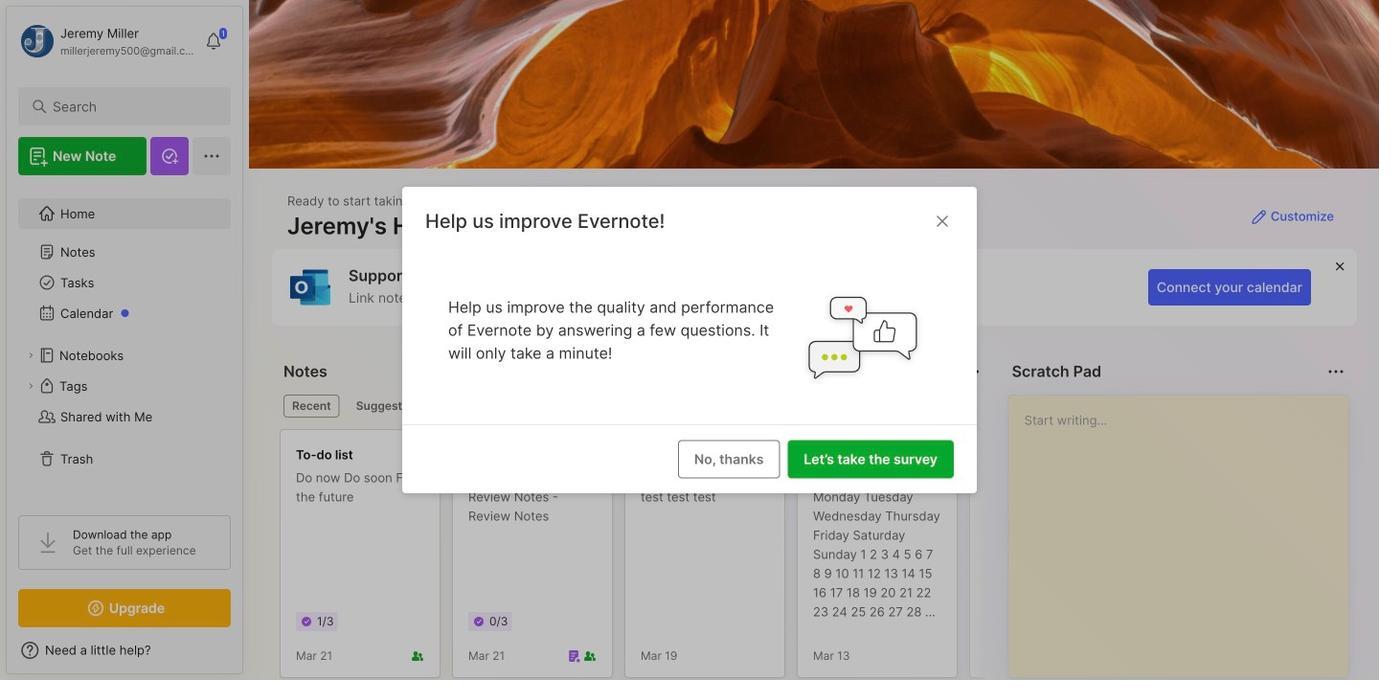 Task type: locate. For each thing, give the bounding box(es) containing it.
tab
[[284, 395, 340, 418], [348, 395, 425, 418]]

1 horizontal spatial tab
[[348, 395, 425, 418]]

tree
[[7, 187, 242, 498]]

0 horizontal spatial tab
[[284, 395, 340, 418]]

None search field
[[53, 95, 206, 118]]

none search field inside 'main' element
[[53, 95, 206, 118]]

dialog
[[402, 187, 977, 494]]

row group
[[280, 429, 1380, 680]]

tab list
[[284, 395, 978, 418]]

1 tab from the left
[[284, 395, 340, 418]]

2 tab from the left
[[348, 395, 425, 418]]



Task type: describe. For each thing, give the bounding box(es) containing it.
expand tags image
[[25, 380, 36, 392]]

expand notebooks image
[[25, 350, 36, 361]]

Start writing… text field
[[1025, 396, 1348, 662]]

tree inside 'main' element
[[7, 187, 242, 498]]

close survey modal image
[[931, 210, 954, 233]]

main element
[[0, 0, 249, 680]]

Search text field
[[53, 98, 206, 116]]



Task type: vqa. For each thing, say whether or not it's contained in the screenshot.
notes within group
no



